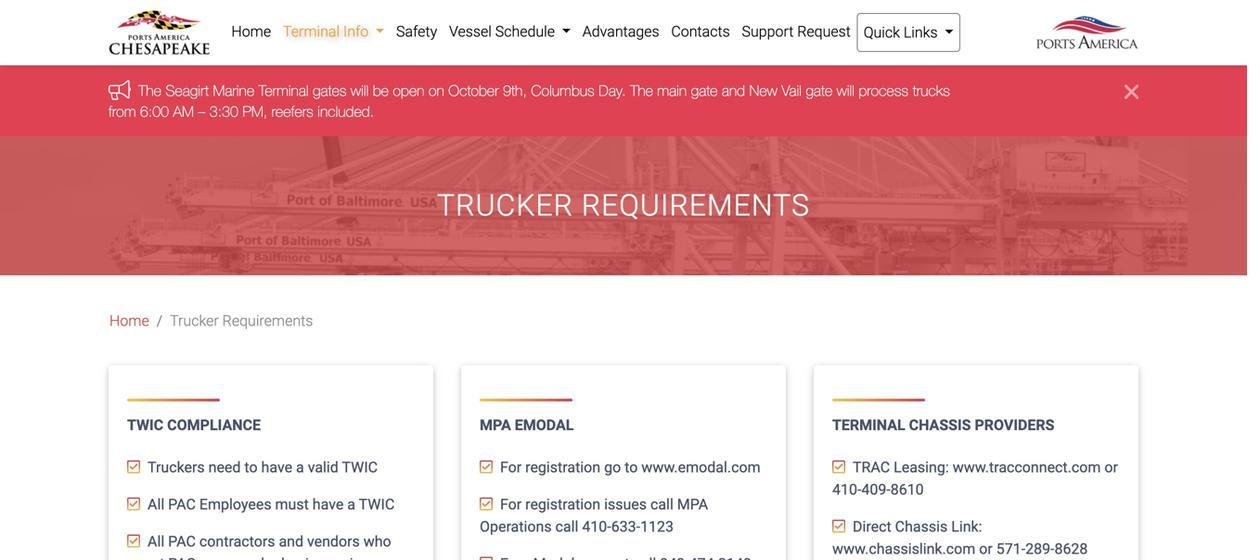 Task type: describe. For each thing, give the bounding box(es) containing it.
leasing:
[[894, 459, 950, 477]]

truckers
[[148, 459, 205, 477]]

advantages
[[583, 23, 660, 40]]

chassis for terminal
[[910, 417, 972, 435]]

link:
[[952, 519, 983, 536]]

all for all pac contractors and vendors who are at pac on a regular basis require 
[[148, 534, 165, 551]]

1 horizontal spatial call
[[651, 496, 674, 514]]

at
[[152, 556, 165, 561]]

www.emodal.com
[[642, 459, 761, 477]]

www.tracconnect.com link
[[953, 459, 1102, 477]]

check square image for for registration go to
[[480, 460, 493, 475]]

571-289-8628 link
[[997, 541, 1089, 559]]

the seagirt marine terminal gates will be open on october 9th, columbus day. the main gate and new vail gate will process trucks from 6:00 am – 3:30 pm, reefers included.
[[109, 82, 951, 120]]

check square image for all pac employees must have a twic
[[127, 497, 140, 512]]

trucks
[[913, 82, 951, 99]]

direct
[[853, 519, 892, 536]]

check square image for all pac contractors and vendors who are at pac on a regular basis require 
[[127, 535, 140, 549]]

trac
[[853, 459, 891, 477]]

2 to from the left
[[625, 459, 638, 477]]

seagirt
[[166, 82, 209, 99]]

3 pac from the top
[[168, 556, 196, 561]]

1 vertical spatial have
[[313, 496, 344, 514]]

safety
[[396, 23, 437, 40]]

terminal info link
[[277, 13, 391, 50]]

terminal chassis providers
[[833, 417, 1055, 435]]

289-
[[1026, 541, 1055, 559]]

for registration issues call mpa operations call
[[480, 496, 709, 536]]

0 horizontal spatial requirements
[[223, 313, 313, 330]]

valid
[[308, 459, 339, 477]]

basis
[[281, 556, 317, 561]]

need
[[209, 459, 241, 477]]

www.chassislink.com link
[[833, 541, 976, 559]]

included.
[[318, 102, 374, 120]]

and inside the seagirt marine terminal gates will be open on october 9th, columbus day. the main gate and new vail gate will process trucks from 6:00 am – 3:30 pm, reefers included.
[[722, 82, 746, 99]]

trac leasing: www.tracconnect.com or 410-409-8610
[[833, 459, 1119, 499]]

support request link
[[736, 13, 857, 50]]

410-633-1123 link
[[582, 519, 674, 536]]

vendors
[[307, 534, 360, 551]]

process
[[859, 82, 909, 99]]

emodal
[[515, 417, 574, 435]]

1 vertical spatial 410-
[[582, 519, 612, 536]]

schedule
[[496, 23, 555, 40]]

0 vertical spatial home
[[232, 23, 271, 40]]

0 horizontal spatial home
[[110, 313, 149, 330]]

registration for issues
[[526, 496, 601, 514]]

regular
[[232, 556, 278, 561]]

2 horizontal spatial a
[[348, 496, 356, 514]]

advantages link
[[577, 13, 666, 50]]

am
[[173, 102, 194, 120]]

–
[[198, 102, 206, 120]]

check square image for trac leasing:
[[833, 460, 846, 475]]

marine
[[213, 82, 255, 99]]

request
[[798, 23, 851, 40]]

issues
[[605, 496, 647, 514]]

contacts link
[[666, 13, 736, 50]]

quick links link
[[857, 13, 961, 52]]

compliance
[[167, 417, 261, 435]]

the seagirt marine terminal gates will be open on october 9th, columbus day. the main gate and new vail gate will process trucks from 6:00 am – 3:30 pm, reefers included. alert
[[0, 65, 1248, 137]]

410- inside trac leasing: www.tracconnect.com or 410-409-8610
[[833, 482, 862, 499]]

twic for truckers need to have a valid twic
[[342, 459, 378, 477]]

terminal inside the seagirt marine terminal gates will be open on october 9th, columbus day. the main gate and new vail gate will process trucks from 6:00 am – 3:30 pm, reefers included.
[[259, 82, 309, 99]]

all pac employees must have a twic
[[148, 496, 395, 514]]

vessel
[[449, 23, 492, 40]]

quick links
[[864, 24, 942, 41]]

employees
[[200, 496, 272, 514]]

0 vertical spatial trucker
[[437, 188, 574, 223]]

main
[[658, 82, 687, 99]]

all pac contractors and vendors who are at pac on a regular basis require 
[[127, 534, 392, 561]]

be
[[373, 82, 389, 99]]

0 vertical spatial trucker requirements
[[437, 188, 811, 223]]

support
[[742, 23, 794, 40]]

bullhorn image
[[109, 80, 138, 100]]

1 will from the left
[[351, 82, 369, 99]]

gates
[[313, 82, 347, 99]]

providers
[[975, 417, 1055, 435]]

quick
[[864, 24, 901, 41]]

410-633-1123
[[582, 519, 674, 536]]

contacts
[[672, 23, 730, 40]]

2 the from the left
[[630, 82, 654, 99]]

require
[[320, 556, 366, 561]]

direct chassis link: www.chassislink.com or 571-289-8628
[[833, 519, 1089, 559]]



Task type: locate. For each thing, give the bounding box(es) containing it.
0 vertical spatial or
[[1105, 459, 1119, 477]]

1 horizontal spatial a
[[296, 459, 304, 477]]

a up vendors
[[348, 496, 356, 514]]

check square image left direct
[[833, 520, 846, 535]]

2 gate from the left
[[806, 82, 833, 99]]

1 horizontal spatial trucker requirements
[[437, 188, 811, 223]]

0 horizontal spatial check square image
[[480, 497, 493, 512]]

0 horizontal spatial call
[[556, 519, 579, 536]]

1 horizontal spatial trucker
[[437, 188, 574, 223]]

2 will from the left
[[837, 82, 855, 99]]

chassis
[[910, 417, 972, 435], [896, 519, 948, 536]]

check square image up operations
[[480, 497, 493, 512]]

mpa
[[480, 417, 511, 435], [678, 496, 709, 514]]

all for all pac employees must have a twic
[[148, 496, 165, 514]]

october
[[449, 82, 499, 99]]

call up 1123
[[651, 496, 674, 514]]

a left valid
[[296, 459, 304, 477]]

will left process
[[837, 82, 855, 99]]

0 horizontal spatial 410-
[[582, 519, 612, 536]]

columbus
[[531, 82, 595, 99]]

pac right at
[[168, 556, 196, 561]]

1 vertical spatial call
[[556, 519, 579, 536]]

terminal info
[[283, 23, 372, 40]]

0 horizontal spatial mpa
[[480, 417, 511, 435]]

0 vertical spatial check square image
[[480, 497, 493, 512]]

for up operations
[[500, 496, 522, 514]]

a down the contractors
[[220, 556, 228, 561]]

1 horizontal spatial to
[[625, 459, 638, 477]]

0 vertical spatial and
[[722, 82, 746, 99]]

registration inside for registration issues call mpa operations call
[[526, 496, 601, 514]]

1 to from the left
[[245, 459, 258, 477]]

1 vertical spatial check square image
[[833, 520, 846, 535]]

pac
[[168, 496, 196, 514], [168, 534, 196, 551], [168, 556, 196, 561]]

gate right main
[[691, 82, 718, 99]]

0 horizontal spatial trucker
[[170, 313, 219, 330]]

operations
[[480, 519, 552, 536]]

support request
[[742, 23, 851, 40]]

0 vertical spatial all
[[148, 496, 165, 514]]

for for for registration go to www.emodal.com
[[500, 459, 522, 477]]

check square image
[[127, 460, 140, 475], [480, 460, 493, 475], [833, 460, 846, 475], [127, 497, 140, 512], [127, 535, 140, 549], [480, 557, 493, 561]]

have
[[261, 459, 293, 477], [313, 496, 344, 514]]

pm,
[[243, 102, 268, 120]]

all down truckers
[[148, 496, 165, 514]]

1 vertical spatial terminal
[[259, 82, 309, 99]]

pac left the contractors
[[168, 534, 196, 551]]

0 horizontal spatial home link
[[110, 310, 149, 333]]

1 gate from the left
[[691, 82, 718, 99]]

0 horizontal spatial or
[[980, 541, 993, 559]]

1 all from the top
[[148, 496, 165, 514]]

vessel schedule
[[449, 23, 559, 40]]

1 vertical spatial on
[[200, 556, 216, 561]]

home link
[[226, 13, 277, 50], [110, 310, 149, 333]]

571-
[[997, 541, 1026, 559]]

mpa left emodal
[[480, 417, 511, 435]]

2 vertical spatial pac
[[168, 556, 196, 561]]

0 vertical spatial have
[[261, 459, 293, 477]]

1 for from the top
[[500, 459, 522, 477]]

0 vertical spatial home link
[[226, 13, 277, 50]]

1 vertical spatial all
[[148, 534, 165, 551]]

0 vertical spatial a
[[296, 459, 304, 477]]

1 vertical spatial trucker
[[170, 313, 219, 330]]

410-409-8610 link
[[833, 482, 924, 499]]

409-
[[862, 482, 891, 499]]

chassis up www.chassislink.com
[[896, 519, 948, 536]]

0 horizontal spatial gate
[[691, 82, 718, 99]]

are
[[127, 556, 148, 561]]

1 vertical spatial requirements
[[223, 313, 313, 330]]

and inside the all pac contractors and vendors who are at pac on a regular basis require
[[279, 534, 304, 551]]

all up at
[[148, 534, 165, 551]]

0 vertical spatial mpa
[[480, 417, 511, 435]]

or right "www.tracconnect.com"
[[1105, 459, 1119, 477]]

0 vertical spatial terminal
[[283, 23, 340, 40]]

mpa down www.emodal.com link
[[678, 496, 709, 514]]

check square image for for registration issues call mpa operations call
[[480, 497, 493, 512]]

410-
[[833, 482, 862, 499], [582, 519, 612, 536]]

0 horizontal spatial and
[[279, 534, 304, 551]]

0 vertical spatial registration
[[526, 459, 601, 477]]

twic up truckers
[[127, 417, 164, 435]]

on right open on the left of page
[[429, 82, 445, 99]]

and up the basis
[[279, 534, 304, 551]]

or inside direct chassis link: www.chassislink.com or 571-289-8628
[[980, 541, 993, 559]]

all
[[148, 496, 165, 514], [148, 534, 165, 551]]

1 vertical spatial pac
[[168, 534, 196, 551]]

who
[[364, 534, 392, 551]]

2 for from the top
[[500, 496, 522, 514]]

6:00
[[140, 102, 169, 120]]

to
[[245, 459, 258, 477], [625, 459, 638, 477]]

8610
[[891, 482, 924, 499]]

must
[[275, 496, 309, 514]]

for down mpa emodal
[[500, 459, 522, 477]]

1 horizontal spatial or
[[1105, 459, 1119, 477]]

close image
[[1125, 80, 1139, 103]]

2 registration from the top
[[526, 496, 601, 514]]

0 vertical spatial on
[[429, 82, 445, 99]]

will
[[351, 82, 369, 99], [837, 82, 855, 99]]

1 vertical spatial home
[[110, 313, 149, 330]]

0 horizontal spatial a
[[220, 556, 228, 561]]

pac for employees
[[168, 496, 196, 514]]

www.tracconnect.com
[[953, 459, 1102, 477]]

1 vertical spatial registration
[[526, 496, 601, 514]]

contractors
[[200, 534, 275, 551]]

1 horizontal spatial requirements
[[582, 188, 811, 223]]

1 registration from the top
[[526, 459, 601, 477]]

9th,
[[503, 82, 527, 99]]

terminal for terminal chassis providers
[[833, 417, 906, 435]]

truckers need to have a valid twic
[[148, 459, 378, 477]]

2 vertical spatial twic
[[359, 496, 395, 514]]

1 horizontal spatial will
[[837, 82, 855, 99]]

mpa emodal
[[480, 417, 574, 435]]

0 horizontal spatial trucker requirements
[[170, 313, 313, 330]]

1 horizontal spatial 410-
[[833, 482, 862, 499]]

registration up operations
[[526, 496, 601, 514]]

1 horizontal spatial home
[[232, 23, 271, 40]]

0 vertical spatial chassis
[[910, 417, 972, 435]]

2 all from the top
[[148, 534, 165, 551]]

1 vertical spatial trucker requirements
[[170, 313, 313, 330]]

2 pac from the top
[[168, 534, 196, 551]]

2 vertical spatial terminal
[[833, 417, 906, 435]]

1 horizontal spatial home link
[[226, 13, 277, 50]]

have right must
[[313, 496, 344, 514]]

requirements
[[582, 188, 811, 223], [223, 313, 313, 330]]

chassis inside direct chassis link: www.chassislink.com or 571-289-8628
[[896, 519, 948, 536]]

0 horizontal spatial the
[[138, 82, 161, 99]]

the right day.
[[630, 82, 654, 99]]

will left be
[[351, 82, 369, 99]]

registration for go
[[526, 459, 601, 477]]

www.emodal.com link
[[642, 459, 761, 477]]

0 horizontal spatial will
[[351, 82, 369, 99]]

and left new
[[722, 82, 746, 99]]

1 vertical spatial home link
[[110, 310, 149, 333]]

pac for contractors
[[168, 534, 196, 551]]

safety link
[[391, 13, 443, 50]]

and
[[722, 82, 746, 99], [279, 534, 304, 551]]

registration
[[526, 459, 601, 477], [526, 496, 601, 514]]

1 vertical spatial or
[[980, 541, 993, 559]]

all inside the all pac contractors and vendors who are at pac on a regular basis require
[[148, 534, 165, 551]]

twic compliance
[[127, 417, 261, 435]]

have up all pac employees must have a twic
[[261, 459, 293, 477]]

for
[[500, 459, 522, 477], [500, 496, 522, 514]]

8628
[[1055, 541, 1089, 559]]

or left 571-
[[980, 541, 993, 559]]

1 vertical spatial chassis
[[896, 519, 948, 536]]

for inside for registration issues call mpa operations call
[[500, 496, 522, 514]]

1123
[[641, 519, 674, 536]]

terminal
[[283, 23, 340, 40], [259, 82, 309, 99], [833, 417, 906, 435]]

terminal left info
[[283, 23, 340, 40]]

twic right valid
[[342, 459, 378, 477]]

for for for registration issues call mpa operations call
[[500, 496, 522, 514]]

for registration go to www.emodal.com
[[500, 459, 761, 477]]

410- down issues
[[582, 519, 612, 536]]

on inside the all pac contractors and vendors who are at pac on a regular basis require
[[200, 556, 216, 561]]

on
[[429, 82, 445, 99], [200, 556, 216, 561]]

0 horizontal spatial to
[[245, 459, 258, 477]]

open
[[393, 82, 425, 99]]

new
[[750, 82, 778, 99]]

1 horizontal spatial the
[[630, 82, 654, 99]]

633-
[[612, 519, 641, 536]]

1 vertical spatial for
[[500, 496, 522, 514]]

a
[[296, 459, 304, 477], [348, 496, 356, 514], [220, 556, 228, 561]]

or inside trac leasing: www.tracconnect.com or 410-409-8610
[[1105, 459, 1119, 477]]

twic
[[127, 417, 164, 435], [342, 459, 378, 477], [359, 496, 395, 514]]

call
[[651, 496, 674, 514], [556, 519, 579, 536]]

1 vertical spatial and
[[279, 534, 304, 551]]

call right operations
[[556, 519, 579, 536]]

info
[[343, 23, 369, 40]]

terminal up the reefers
[[259, 82, 309, 99]]

vessel schedule link
[[443, 13, 577, 50]]

1 horizontal spatial have
[[313, 496, 344, 514]]

or
[[1105, 459, 1119, 477], [980, 541, 993, 559]]

pac down truckers
[[168, 496, 196, 514]]

0 horizontal spatial on
[[200, 556, 216, 561]]

0 vertical spatial for
[[500, 459, 522, 477]]

gate right the vail
[[806, 82, 833, 99]]

0 vertical spatial twic
[[127, 417, 164, 435]]

twic up who
[[359, 496, 395, 514]]

to right go
[[625, 459, 638, 477]]

1 pac from the top
[[168, 496, 196, 514]]

check square image for truckers need to have a valid twic
[[127, 460, 140, 475]]

the seagirt marine terminal gates will be open on october 9th, columbus day. the main gate and new vail gate will process trucks from 6:00 am – 3:30 pm, reefers included. link
[[109, 82, 951, 120]]

registration down emodal
[[526, 459, 601, 477]]

the up 6:00
[[138, 82, 161, 99]]

a inside the all pac contractors and vendors who are at pac on a regular basis require
[[220, 556, 228, 561]]

day.
[[599, 82, 626, 99]]

1 vertical spatial mpa
[[678, 496, 709, 514]]

1 horizontal spatial check square image
[[833, 520, 846, 535]]

twic for all pac employees must have a twic
[[359, 496, 395, 514]]

0 horizontal spatial have
[[261, 459, 293, 477]]

chassis for direct
[[896, 519, 948, 536]]

www.chassislink.com
[[833, 541, 976, 559]]

0 vertical spatial 410-
[[833, 482, 862, 499]]

0 vertical spatial call
[[651, 496, 674, 514]]

terminal for terminal info
[[283, 23, 340, 40]]

terminal up 'trac'
[[833, 417, 906, 435]]

trucker requirements
[[437, 188, 811, 223], [170, 313, 313, 330]]

1 horizontal spatial and
[[722, 82, 746, 99]]

1 horizontal spatial mpa
[[678, 496, 709, 514]]

links
[[904, 24, 938, 41]]

1 vertical spatial twic
[[342, 459, 378, 477]]

3:30
[[210, 102, 239, 120]]

1 the from the left
[[138, 82, 161, 99]]

from
[[109, 102, 136, 120]]

1 vertical spatial a
[[348, 496, 356, 514]]

on inside the seagirt marine terminal gates will be open on october 9th, columbus day. the main gate and new vail gate will process trucks from 6:00 am – 3:30 pm, reefers included.
[[429, 82, 445, 99]]

0 vertical spatial pac
[[168, 496, 196, 514]]

1 horizontal spatial gate
[[806, 82, 833, 99]]

2 vertical spatial a
[[220, 556, 228, 561]]

chassis up leasing:
[[910, 417, 972, 435]]

410- down 'trac'
[[833, 482, 862, 499]]

mpa inside for registration issues call mpa operations call
[[678, 496, 709, 514]]

reefers
[[272, 102, 314, 120]]

to right need at the left bottom
[[245, 459, 258, 477]]

vail
[[782, 82, 802, 99]]

gate
[[691, 82, 718, 99], [806, 82, 833, 99]]

check square image
[[480, 497, 493, 512], [833, 520, 846, 535]]

go
[[605, 459, 621, 477]]

check square image for direct chassis link:
[[833, 520, 846, 535]]

1 horizontal spatial on
[[429, 82, 445, 99]]

on down the contractors
[[200, 556, 216, 561]]

0 vertical spatial requirements
[[582, 188, 811, 223]]



Task type: vqa. For each thing, say whether or not it's contained in the screenshot.
INQUIRIES
no



